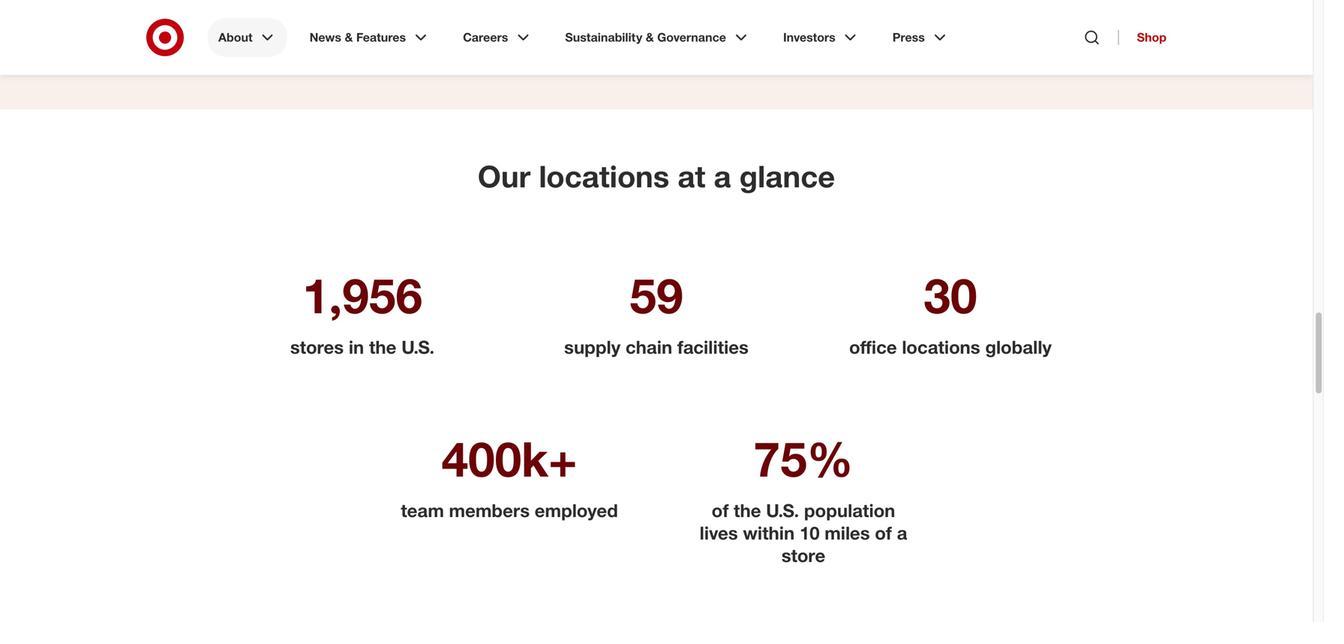 Task type: vqa. For each thing, say whether or not it's contained in the screenshot.
Shop link
yes



Task type: describe. For each thing, give the bounding box(es) containing it.
59
[[630, 266, 683, 325]]

news
[[310, 30, 341, 45]]

0 horizontal spatial of
[[712, 500, 729, 522]]

1,956
[[302, 266, 422, 325]]

locations for our
[[539, 158, 669, 195]]

supply chain facilities
[[564, 336, 749, 358]]

of the u.s. population lives within 10 miles of a store
[[700, 500, 907, 567]]

0 vertical spatial the
[[369, 336, 396, 358]]

store
[[782, 545, 825, 567]]

sustainability
[[565, 30, 642, 45]]

members
[[449, 500, 530, 522]]

0 horizontal spatial a
[[714, 158, 731, 195]]

0 horizontal spatial u.s.
[[401, 336, 434, 358]]

glance
[[739, 158, 835, 195]]

sustainability & governance
[[565, 30, 726, 45]]

sustainability & governance link
[[555, 18, 761, 57]]

u.s. inside of the u.s. population lives within 10 miles of a store
[[766, 500, 799, 522]]

employed
[[535, 500, 618, 522]]

& for governance
[[646, 30, 654, 45]]

facilities
[[677, 336, 749, 358]]

a inside of the u.s. population lives within 10 miles of a store
[[897, 523, 907, 544]]

about link
[[208, 18, 287, 57]]

population
[[804, 500, 895, 522]]

press link
[[882, 18, 959, 57]]

shop link
[[1118, 30, 1167, 45]]

shop
[[1137, 30, 1167, 45]]

400k+
[[441, 430, 577, 488]]

stores in the u.s.
[[290, 336, 434, 358]]

10
[[800, 523, 820, 544]]

globally
[[985, 336, 1052, 358]]

careers
[[463, 30, 508, 45]]

our
[[478, 158, 531, 195]]



Task type: locate. For each thing, give the bounding box(es) containing it.
75%
[[754, 430, 853, 488]]

0 vertical spatial of
[[712, 500, 729, 522]]

of up lives
[[712, 500, 729, 522]]

& left the governance
[[646, 30, 654, 45]]

miles
[[825, 523, 870, 544]]

1 horizontal spatial u.s.
[[766, 500, 799, 522]]

locations
[[539, 158, 669, 195], [902, 336, 980, 358]]

a
[[714, 158, 731, 195], [897, 523, 907, 544]]

locations for office
[[902, 336, 980, 358]]

0 vertical spatial a
[[714, 158, 731, 195]]

& inside "news & features" link
[[345, 30, 353, 45]]

1 vertical spatial the
[[734, 500, 761, 522]]

0 horizontal spatial the
[[369, 336, 396, 358]]

news & features
[[310, 30, 406, 45]]

u.s. up within
[[766, 500, 799, 522]]

1 horizontal spatial of
[[875, 523, 892, 544]]

a right miles
[[897, 523, 907, 544]]

team members employed
[[401, 500, 618, 522]]

u.s.
[[401, 336, 434, 358], [766, 500, 799, 522]]

0 vertical spatial u.s.
[[401, 336, 434, 358]]

stores
[[290, 336, 344, 358]]

1 vertical spatial of
[[875, 523, 892, 544]]

1 horizontal spatial the
[[734, 500, 761, 522]]

the
[[369, 336, 396, 358], [734, 500, 761, 522]]

1 vertical spatial locations
[[902, 336, 980, 358]]

1 & from the left
[[345, 30, 353, 45]]

within
[[743, 523, 795, 544]]

at
[[678, 158, 705, 195]]

1 vertical spatial a
[[897, 523, 907, 544]]

investors link
[[773, 18, 870, 57]]

0 horizontal spatial locations
[[539, 158, 669, 195]]

features
[[356, 30, 406, 45]]

& for features
[[345, 30, 353, 45]]

& right news
[[345, 30, 353, 45]]

1 vertical spatial u.s.
[[766, 500, 799, 522]]

press
[[893, 30, 925, 45]]

the up within
[[734, 500, 761, 522]]

office
[[849, 336, 897, 358]]

&
[[345, 30, 353, 45], [646, 30, 654, 45]]

in
[[349, 336, 364, 358]]

our locations at a glance
[[478, 158, 835, 195]]

u.s. right in
[[401, 336, 434, 358]]

about
[[218, 30, 253, 45]]

1 horizontal spatial &
[[646, 30, 654, 45]]

news & features link
[[299, 18, 440, 57]]

0 horizontal spatial &
[[345, 30, 353, 45]]

& inside sustainability & governance link
[[646, 30, 654, 45]]

2 & from the left
[[646, 30, 654, 45]]

the inside of the u.s. population lives within 10 miles of a store
[[734, 500, 761, 522]]

governance
[[657, 30, 726, 45]]

office locations globally
[[849, 336, 1052, 358]]

the right in
[[369, 336, 396, 358]]

of right miles
[[875, 523, 892, 544]]

team
[[401, 500, 444, 522]]

a right at
[[714, 158, 731, 195]]

30
[[924, 266, 977, 325]]

0 vertical spatial locations
[[539, 158, 669, 195]]

chain
[[626, 336, 672, 358]]

1 horizontal spatial locations
[[902, 336, 980, 358]]

lives
[[700, 523, 738, 544]]

of
[[712, 500, 729, 522], [875, 523, 892, 544]]

investors
[[783, 30, 835, 45]]

careers link
[[452, 18, 543, 57]]

1 horizontal spatial a
[[897, 523, 907, 544]]

supply
[[564, 336, 621, 358]]



